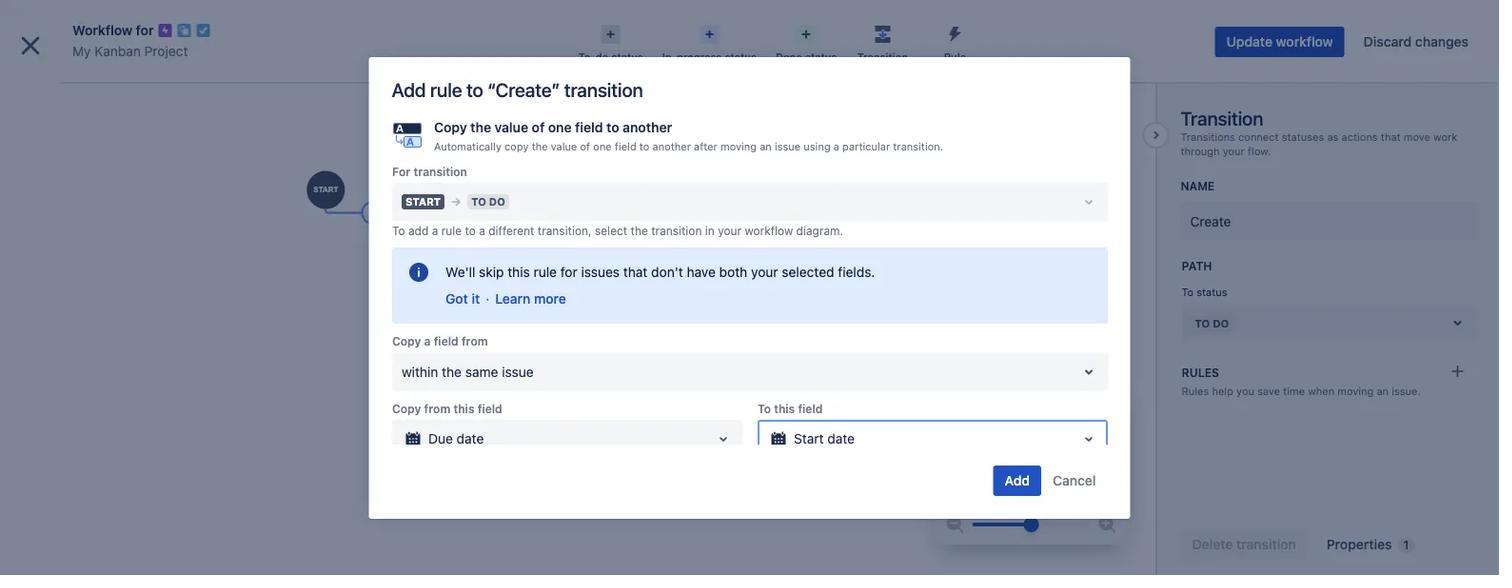 Task type: describe. For each thing, give the bounding box(es) containing it.
a left different at the left top of the page
[[479, 224, 485, 238]]

cancel
[[1053, 473, 1097, 489]]

add for add
[[1005, 473, 1030, 489]]

date for due date
[[456, 431, 484, 447]]

add rule to "create" transition dialog
[[369, 57, 1131, 575]]

transition button
[[847, 19, 919, 65]]

to-do status button
[[569, 19, 653, 65]]

actions
[[1342, 130, 1379, 143]]

to status element
[[1182, 304, 1477, 342]]

close workflow editor image
[[15, 30, 46, 61]]

field left after
[[615, 140, 636, 152]]

to for to this field
[[758, 402, 771, 415]]

copy for a
[[392, 335, 421, 348]]

start
[[794, 431, 824, 447]]

connect
[[1239, 130, 1279, 143]]

within the same issue
[[401, 364, 533, 380]]

after
[[694, 140, 717, 152]]

name
[[1181, 179, 1215, 193]]

done status button
[[767, 19, 847, 65]]

in-progress status
[[663, 51, 757, 63]]

work
[[1434, 130, 1458, 143]]

create inside transition dialog
[[1191, 213, 1232, 229]]

add rule to "create" transition
[[392, 78, 643, 100]]

for inside add rule to "create" transition "dialog"
[[560, 264, 577, 280]]

the right the select
[[630, 224, 648, 238]]

to status
[[1182, 286, 1228, 298]]

due
[[428, 431, 453, 447]]

1 vertical spatial my kanban project
[[57, 84, 177, 100]]

done status
[[776, 51, 837, 63]]

time
[[1284, 385, 1306, 397]]

create banner
[[0, 0, 1500, 53]]

add button
[[994, 466, 1042, 496]]

more
[[534, 291, 566, 307]]

1 horizontal spatial from
[[461, 335, 488, 348]]

rule
[[944, 51, 967, 63]]

cancel button
[[1042, 466, 1108, 496]]

to do
[[1196, 317, 1230, 330]]

to for to do
[[1196, 317, 1211, 330]]

copy for the
[[434, 120, 467, 135]]

add for add rule to "create" transition
[[392, 78, 426, 100]]

this for field
[[453, 402, 474, 415]]

status down path
[[1197, 286, 1228, 298]]

to-
[[579, 51, 596, 63]]

to down the to-do status
[[606, 120, 619, 135]]

update workflow
[[1227, 34, 1334, 50]]

0 horizontal spatial your
[[718, 224, 741, 238]]

as
[[1328, 130, 1339, 143]]

transition dialog
[[0, 0, 1500, 575]]

for transition
[[392, 165, 467, 178]]

1 vertical spatial another
[[652, 140, 691, 152]]

copy
[[504, 140, 528, 152]]

0 vertical spatial another
[[622, 120, 672, 135]]

field up start
[[798, 402, 823, 415]]

transition.
[[893, 140, 943, 152]]

my kanban project inside transition dialog
[[72, 43, 188, 59]]

flow.
[[1248, 145, 1272, 158]]

that for we'll
[[623, 264, 647, 280]]

update workflow button
[[1216, 27, 1345, 57]]

do
[[1213, 317, 1230, 330]]

fields.
[[838, 264, 875, 280]]

for inside transition dialog
[[136, 22, 154, 38]]

discard
[[1364, 34, 1412, 50]]

zoom out image
[[944, 513, 967, 536]]

within
[[401, 364, 438, 380]]

you
[[1237, 385, 1255, 397]]

copy from this field
[[392, 402, 502, 415]]

copy a field from
[[392, 335, 488, 348]]

workflow
[[72, 22, 132, 38]]

transitions
[[1181, 130, 1236, 143]]

workflow inside button
[[1277, 34, 1334, 50]]

help
[[1213, 385, 1234, 397]]

rule button
[[919, 19, 992, 65]]

transition transitions connect statuses as actions that move work through your flow.
[[1181, 107, 1458, 158]]

to for to status
[[1182, 286, 1194, 298]]

progress
[[677, 51, 722, 63]]

issue.
[[1392, 385, 1421, 397]]

same
[[465, 364, 498, 380]]

in
[[705, 224, 714, 238]]

it
[[471, 291, 480, 307]]

start date
[[794, 431, 855, 447]]

learn more link
[[495, 290, 566, 309]]

learn more
[[495, 291, 566, 307]]

Copy a field from text field
[[401, 363, 405, 382]]

in-progress status button
[[653, 19, 767, 65]]

status down create button
[[725, 51, 757, 63]]

for
[[392, 165, 410, 178]]

the right copy
[[531, 140, 548, 152]]

got
[[445, 291, 468, 307]]

1 horizontal spatial one
[[593, 140, 612, 152]]

status right do
[[612, 51, 644, 63]]

kanban inside transition dialog
[[95, 43, 141, 59]]

update
[[1227, 34, 1273, 50]]

1 vertical spatial value
[[551, 140, 577, 152]]

2 horizontal spatial this
[[774, 402, 795, 415]]

rules for rules help you save time when moving an issue.
[[1182, 385, 1210, 397]]

using
[[803, 140, 830, 152]]

1
[[1404, 538, 1410, 552]]

my kanban project link
[[72, 40, 188, 63]]

2 horizontal spatial transition
[[651, 224, 702, 238]]

we'll
[[445, 264, 475, 280]]

save
[[1258, 385, 1281, 397]]

rules for rules
[[1182, 366, 1220, 379]]



Task type: vqa. For each thing, say whether or not it's contained in the screenshot.
rule's this
yes



Task type: locate. For each thing, give the bounding box(es) containing it.
to for to add a rule to a different transition, select the transition in your workflow diagram.
[[392, 224, 405, 238]]

1 vertical spatial rule
[[441, 224, 461, 238]]

to left "create"
[[467, 78, 483, 100]]

2 rules from the top
[[1182, 385, 1210, 397]]

in-
[[663, 51, 677, 63]]

moving right after
[[720, 140, 757, 152]]

of
[[531, 120, 544, 135], [580, 140, 590, 152]]

this for rule
[[507, 264, 530, 280]]

add rule image
[[1451, 364, 1466, 379]]

select
[[595, 224, 627, 238]]

discard changes
[[1364, 34, 1469, 50]]

of down "create"
[[531, 120, 544, 135]]

one down "create"
[[548, 120, 571, 135]]

add up zoom level range field at the bottom of page
[[1005, 473, 1030, 489]]

another down the in-
[[622, 120, 672, 135]]

0 vertical spatial issue
[[775, 140, 800, 152]]

transition,
[[537, 224, 591, 238]]

1 vertical spatial moving
[[1338, 385, 1374, 397]]

this up learn
[[507, 264, 530, 280]]

status
[[612, 51, 644, 63], [725, 51, 757, 63], [806, 51, 837, 63], [1197, 286, 1228, 298]]

0 vertical spatial my
[[72, 43, 91, 59]]

particular
[[842, 140, 890, 152]]

changes
[[1416, 34, 1469, 50]]

transition inside transition transitions connect statuses as actions that move work through your flow.
[[1181, 107, 1264, 129]]

0 vertical spatial copy
[[434, 120, 467, 135]]

primary element
[[11, 0, 1138, 53]]

group
[[8, 277, 221, 380], [8, 277, 221, 329], [8, 329, 221, 380]]

create down name
[[1191, 213, 1232, 229]]

project down workflow for
[[144, 43, 188, 59]]

transition for transition
[[858, 51, 908, 63]]

this
[[507, 264, 530, 280], [453, 402, 474, 415], [774, 402, 795, 415]]

another
[[622, 120, 672, 135], [652, 140, 691, 152]]

open image inside "to status" 'element'
[[1447, 312, 1470, 334]]

a inside copy the value of one field to another automatically copy the value of one field to another after moving an issue using a particular transition.
[[833, 140, 839, 152]]

kanban
[[95, 43, 141, 59], [80, 84, 128, 100]]

copy up copy a field from text box
[[392, 335, 421, 348]]

workflow
[[1277, 34, 1334, 50], [745, 224, 793, 238]]

to left different at the left top of the page
[[465, 224, 475, 238]]

0 vertical spatial project
[[144, 43, 188, 59]]

0 vertical spatial that
[[1382, 130, 1401, 143]]

open image
[[1447, 312, 1470, 334], [1077, 361, 1100, 383], [712, 428, 735, 451], [1077, 428, 1100, 451]]

1 vertical spatial add
[[1005, 473, 1030, 489]]

1 horizontal spatial your
[[751, 264, 778, 280]]

your for transition
[[1223, 145, 1245, 158]]

a
[[833, 140, 839, 152], [431, 224, 438, 238], [479, 224, 485, 238], [424, 335, 430, 348]]

moving inside copy the value of one field to another automatically copy the value of one field to another after moving an issue using a particular transition.
[[720, 140, 757, 152]]

issue right same
[[502, 364, 533, 380]]

your right in
[[718, 224, 741, 238]]

my
[[72, 43, 91, 59], [57, 84, 76, 100]]

to this field
[[758, 402, 823, 415]]

2 vertical spatial your
[[751, 264, 778, 280]]

0 horizontal spatial transition
[[413, 165, 467, 178]]

create inside create button
[[705, 18, 747, 34]]

create up in-progress status
[[705, 18, 747, 34]]

1 vertical spatial your
[[718, 224, 741, 238]]

0 horizontal spatial issue
[[502, 364, 533, 380]]

1 horizontal spatial of
[[580, 140, 590, 152]]

your for we'll
[[751, 264, 778, 280]]

this up start
[[774, 402, 795, 415]]

1 vertical spatial rules
[[1182, 385, 1210, 397]]

rule for skip
[[533, 264, 557, 280]]

a right the add
[[431, 224, 438, 238]]

to left after
[[639, 140, 649, 152]]

an inside dialog
[[1377, 385, 1389, 397]]

1 horizontal spatial create
[[1191, 213, 1232, 229]]

jira software image
[[50, 15, 177, 38], [50, 15, 177, 38]]

my kanban project down workflow for
[[72, 43, 188, 59]]

0 horizontal spatial an
[[760, 140, 772, 152]]

1 vertical spatial my
[[57, 84, 76, 100]]

date
[[456, 431, 484, 447], [827, 431, 855, 447]]

0 vertical spatial create
[[705, 18, 747, 34]]

workflow right the update at the right top of the page
[[1277, 34, 1334, 50]]

0 horizontal spatial transition
[[858, 51, 908, 63]]

0 horizontal spatial create
[[705, 18, 747, 34]]

0 horizontal spatial workflow
[[745, 224, 793, 238]]

copy
[[434, 120, 467, 135], [392, 335, 421, 348], [392, 402, 421, 415]]

that inside add rule to "create" transition "dialog"
[[623, 264, 647, 280]]

field down same
[[477, 402, 502, 415]]

this up due date
[[453, 402, 474, 415]]

for left issues
[[560, 264, 577, 280]]

rule right the add
[[441, 224, 461, 238]]

project down my kanban project link in the top left of the page
[[131, 84, 177, 100]]

"create"
[[488, 78, 560, 100]]

1 vertical spatial kanban
[[80, 84, 128, 100]]

to add a rule to a different transition, select the transition in your workflow diagram.
[[392, 224, 843, 238]]

transition
[[858, 51, 908, 63], [1181, 107, 1264, 129]]

you're in the workflow viewfinder, use the arrow keys to move it element
[[937, 391, 1127, 506]]

issues
[[581, 264, 619, 280]]

selected
[[782, 264, 834, 280]]

learn
[[495, 291, 530, 307]]

0 vertical spatial from
[[461, 335, 488, 348]]

1 date from the left
[[456, 431, 484, 447]]

create button
[[694, 11, 758, 41]]

to-do status
[[579, 51, 644, 63]]

issue
[[775, 140, 800, 152], [502, 364, 533, 380]]

project
[[144, 43, 188, 59], [131, 84, 177, 100]]

1 vertical spatial one
[[593, 140, 612, 152]]

0 horizontal spatial one
[[548, 120, 571, 135]]

copy the value of one field to another automatically copy the value of one field to another after moving an issue using a particular transition.
[[434, 120, 943, 152]]

add inside button
[[1005, 473, 1030, 489]]

kanban down workflow for
[[95, 43, 141, 59]]

0 horizontal spatial of
[[531, 120, 544, 135]]

copy up automatically
[[434, 120, 467, 135]]

moving right 'when'
[[1338, 385, 1374, 397]]

1 vertical spatial create
[[1191, 213, 1232, 229]]

copy for from
[[392, 402, 421, 415]]

rule up automatically
[[430, 78, 462, 100]]

transition left rule
[[858, 51, 908, 63]]

an inside copy the value of one field to another automatically copy the value of one field to another after moving an issue using a particular transition.
[[760, 140, 772, 152]]

value right copy
[[551, 140, 577, 152]]

0 vertical spatial workflow
[[1277, 34, 1334, 50]]

of right copy
[[580, 140, 590, 152]]

project inside transition dialog
[[144, 43, 188, 59]]

my kanban project down my kanban project link in the top left of the page
[[57, 84, 177, 100]]

done
[[776, 51, 803, 63]]

2 vertical spatial rule
[[533, 264, 557, 280]]

1 horizontal spatial date
[[827, 431, 855, 447]]

that left move
[[1382, 130, 1401, 143]]

another left after
[[652, 140, 691, 152]]

status inside "popup button"
[[806, 51, 837, 63]]

my inside transition dialog
[[72, 43, 91, 59]]

1 horizontal spatial for
[[560, 264, 577, 280]]

skip
[[479, 264, 504, 280]]

transition for transition transitions connect statuses as actions that move work through your flow.
[[1181, 107, 1264, 129]]

discard changes button
[[1353, 27, 1481, 57]]

1 vertical spatial workflow
[[745, 224, 793, 238]]

2 vertical spatial copy
[[392, 402, 421, 415]]

an left using
[[760, 140, 772, 152]]

date right due
[[456, 431, 484, 447]]

do
[[596, 51, 609, 63]]

different
[[488, 224, 534, 238]]

1 rules from the top
[[1182, 366, 1220, 379]]

field
[[575, 120, 603, 135], [615, 140, 636, 152], [433, 335, 458, 348], [477, 402, 502, 415], [798, 402, 823, 415]]

rule
[[430, 78, 462, 100], [441, 224, 461, 238], [533, 264, 557, 280]]

rule up more
[[533, 264, 557, 280]]

move
[[1404, 130, 1431, 143]]

your inside transition transitions connect statuses as actions that move work through your flow.
[[1223, 145, 1245, 158]]

diagram.
[[796, 224, 843, 238]]

to inside 'element'
[[1196, 317, 1211, 330]]

workflow inside add rule to "create" transition "dialog"
[[745, 224, 793, 238]]

1 vertical spatial transition
[[413, 165, 467, 178]]

rules left the help
[[1182, 385, 1210, 397]]

1 horizontal spatial moving
[[1338, 385, 1374, 397]]

1 vertical spatial for
[[560, 264, 577, 280]]

the left same
[[441, 364, 461, 380]]

for
[[136, 22, 154, 38], [560, 264, 577, 280]]

0 horizontal spatial value
[[494, 120, 528, 135]]

2 horizontal spatial your
[[1223, 145, 1245, 158]]

0 vertical spatial rules
[[1182, 366, 1220, 379]]

the up automatically
[[470, 120, 491, 135]]

1 vertical spatial transition
[[1181, 107, 1264, 129]]

to
[[392, 224, 405, 238], [1182, 286, 1194, 298], [1196, 317, 1211, 330], [758, 402, 771, 415]]

0 horizontal spatial from
[[424, 402, 450, 415]]

add
[[392, 78, 426, 100], [1005, 473, 1030, 489]]

1 vertical spatial an
[[1377, 385, 1389, 397]]

have
[[687, 264, 715, 280]]

that inside transition transitions connect statuses as actions that move work through your flow.
[[1382, 130, 1401, 143]]

got it
[[445, 291, 480, 307]]

0 vertical spatial transition
[[858, 51, 908, 63]]

value
[[494, 120, 528, 135], [551, 140, 577, 152]]

zoom in image
[[1097, 513, 1119, 536]]

kanban down my kanban project link in the top left of the page
[[80, 84, 128, 100]]

0 horizontal spatial date
[[456, 431, 484, 447]]

0 vertical spatial for
[[136, 22, 154, 38]]

due date
[[428, 431, 484, 447]]

1 vertical spatial that
[[623, 264, 647, 280]]

issue inside copy the value of one field to another automatically copy the value of one field to another after moving an issue using a particular transition.
[[775, 140, 800, 152]]

0 horizontal spatial for
[[136, 22, 154, 38]]

date for start date
[[827, 431, 855, 447]]

we'll skip this rule for issues that don't have both your selected fields.
[[445, 264, 875, 280]]

1 vertical spatial from
[[424, 402, 450, 415]]

for transition element
[[392, 183, 1108, 221]]

value up copy
[[494, 120, 528, 135]]

field up within the same issue
[[433, 335, 458, 348]]

0 vertical spatial add
[[392, 78, 426, 100]]

0 horizontal spatial moving
[[720, 140, 757, 152]]

0 vertical spatial my kanban project
[[72, 43, 188, 59]]

1 horizontal spatial add
[[1005, 473, 1030, 489]]

that for transition
[[1382, 130, 1401, 143]]

an left issue.
[[1377, 385, 1389, 397]]

1 horizontal spatial transition
[[564, 78, 643, 100]]

1 horizontal spatial issue
[[775, 140, 800, 152]]

transition up transitions
[[1181, 107, 1264, 129]]

1 vertical spatial issue
[[502, 364, 533, 380]]

transition down do
[[564, 78, 643, 100]]

field down to-
[[575, 120, 603, 135]]

automatically
[[434, 140, 501, 152]]

0 vertical spatial your
[[1223, 145, 1245, 158]]

transition left in
[[651, 224, 702, 238]]

add up for
[[392, 78, 426, 100]]

Zoom level range field
[[973, 506, 1091, 544]]

1 horizontal spatial transition
[[1181, 107, 1264, 129]]

0 horizontal spatial this
[[453, 402, 474, 415]]

workflow down for transition element
[[745, 224, 793, 238]]

copy inside copy the value of one field to another automatically copy the value of one field to another after moving an issue using a particular transition.
[[434, 120, 467, 135]]

status right done
[[806, 51, 837, 63]]

transition inside popup button
[[858, 51, 908, 63]]

copy down copy a field from text box
[[392, 402, 421, 415]]

add
[[408, 224, 428, 238]]

1 horizontal spatial an
[[1377, 385, 1389, 397]]

that
[[1382, 130, 1401, 143], [623, 264, 647, 280]]

moving
[[720, 140, 757, 152], [1338, 385, 1374, 397]]

1 horizontal spatial that
[[1382, 130, 1401, 143]]

rules up the help
[[1182, 366, 1220, 379]]

through
[[1181, 145, 1220, 158]]

for up my kanban project link in the top left of the page
[[136, 22, 154, 38]]

to
[[467, 78, 483, 100], [606, 120, 619, 135], [639, 140, 649, 152], [465, 224, 475, 238]]

0 vertical spatial one
[[548, 120, 571, 135]]

one up the select
[[593, 140, 612, 152]]

your right "both"
[[751, 264, 778, 280]]

rules help you save time when moving an issue.
[[1182, 385, 1421, 397]]

from up due
[[424, 402, 450, 415]]

don't
[[651, 264, 683, 280]]

1 vertical spatial of
[[580, 140, 590, 152]]

Search field
[[1138, 11, 1328, 41]]

0 vertical spatial of
[[531, 120, 544, 135]]

0 vertical spatial rule
[[430, 78, 462, 100]]

0 vertical spatial moving
[[720, 140, 757, 152]]

create
[[705, 18, 747, 34], [1191, 213, 1232, 229]]

rule for add
[[441, 224, 461, 238]]

your left flow.
[[1223, 145, 1245, 158]]

0 vertical spatial value
[[494, 120, 528, 135]]

0 horizontal spatial add
[[392, 78, 426, 100]]

that left don't
[[623, 264, 647, 280]]

transition down automatically
[[413, 165, 467, 178]]

1 vertical spatial project
[[131, 84, 177, 100]]

when
[[1309, 385, 1335, 397]]

properties
[[1327, 537, 1393, 552]]

the
[[470, 120, 491, 135], [531, 140, 548, 152], [630, 224, 648, 238], [441, 364, 461, 380]]

workflow for
[[72, 22, 154, 38]]

1 horizontal spatial workflow
[[1277, 34, 1334, 50]]

a up within
[[424, 335, 430, 348]]

path
[[1182, 259, 1213, 273]]

0 horizontal spatial that
[[623, 264, 647, 280]]

got it button
[[445, 290, 480, 309]]

0 vertical spatial transition
[[564, 78, 643, 100]]

2 date from the left
[[827, 431, 855, 447]]

rules
[[1182, 366, 1220, 379], [1182, 385, 1210, 397]]

0 vertical spatial an
[[760, 140, 772, 152]]

date right start
[[827, 431, 855, 447]]

a right using
[[833, 140, 839, 152]]

from up same
[[461, 335, 488, 348]]

1 vertical spatial copy
[[392, 335, 421, 348]]

2 vertical spatial transition
[[651, 224, 702, 238]]

transition
[[564, 78, 643, 100], [413, 165, 467, 178], [651, 224, 702, 238]]

1 horizontal spatial this
[[507, 264, 530, 280]]

0 vertical spatial kanban
[[95, 43, 141, 59]]

both
[[719, 264, 747, 280]]

1 horizontal spatial value
[[551, 140, 577, 152]]

issue left using
[[775, 140, 800, 152]]

moving inside transition dialog
[[1338, 385, 1374, 397]]

statuses
[[1282, 130, 1325, 143]]



